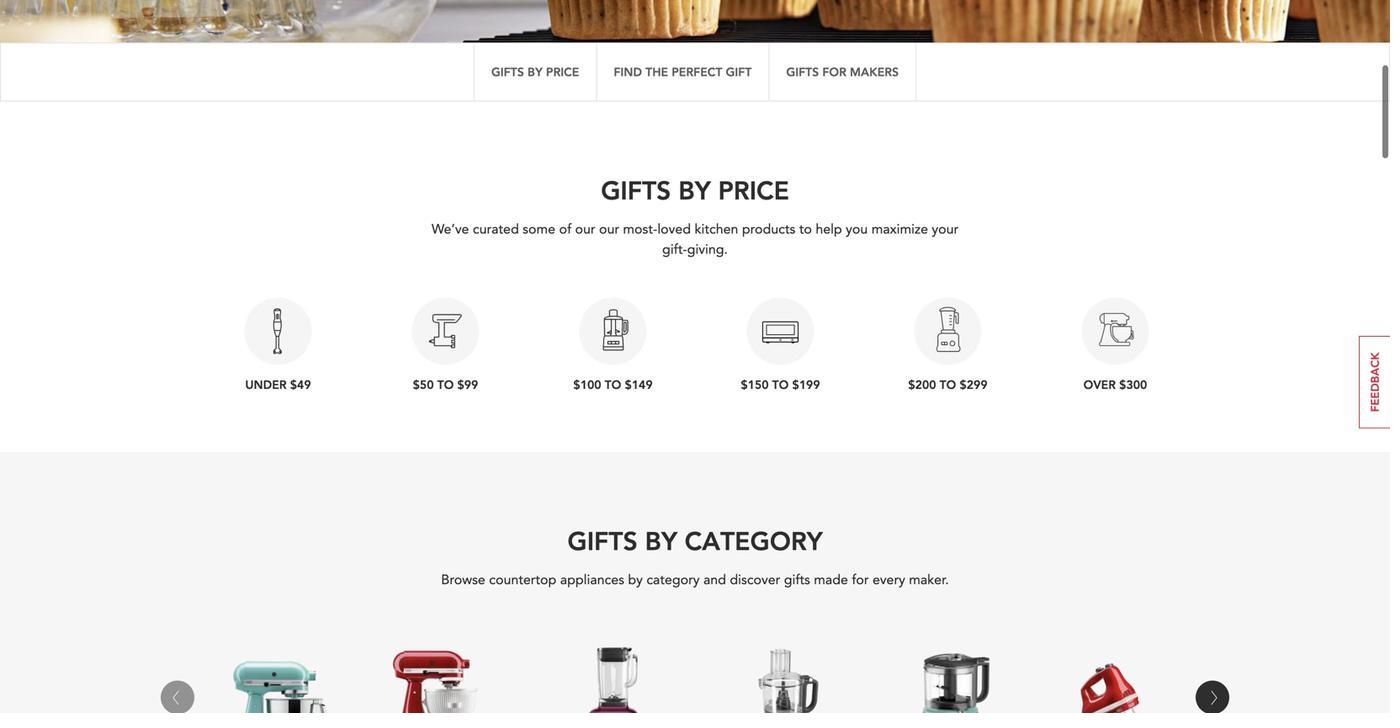 Task type: locate. For each thing, give the bounding box(es) containing it.
kitchenaid® food processor. image
[[706, 634, 856, 713]]

gifts by category
[[568, 524, 823, 557]]

1 horizontal spatial our
[[599, 220, 620, 239]]

$200 to $299
[[909, 377, 988, 392]]

price inside button
[[546, 64, 580, 79]]

kitchenaid® blender. image
[[538, 634, 689, 713]]

by
[[628, 571, 643, 590]]

price up 'products'
[[719, 173, 790, 206]]

2 horizontal spatial by
[[679, 173, 711, 206]]

gifts
[[492, 64, 524, 79], [787, 64, 819, 79], [601, 173, 671, 206], [568, 524, 638, 557]]

0 horizontal spatial by
[[528, 64, 543, 79]]

to right $50
[[438, 377, 454, 392]]

perfect
[[672, 64, 723, 79]]

gifts
[[784, 571, 811, 590]]

giving.
[[688, 240, 728, 259]]

1 vertical spatial by
[[679, 173, 711, 206]]

to left $299
[[940, 377, 957, 392]]

$50 to $99
[[413, 377, 479, 392]]

2 vertical spatial by
[[645, 524, 678, 557]]

over $300
[[1084, 377, 1148, 392]]

your
[[932, 220, 959, 239]]

to
[[800, 220, 812, 239], [438, 377, 454, 392], [605, 377, 622, 392], [773, 377, 789, 392], [940, 377, 957, 392]]

$49
[[290, 377, 311, 392]]

browse countertop appliances by category and discover gifts made for every maker.
[[441, 571, 949, 590]]

our left the 'most-'
[[599, 220, 620, 239]]

to left $199
[[773, 377, 789, 392]]

to for $200 to $299
[[940, 377, 957, 392]]

$99
[[458, 377, 479, 392]]

gifts by price
[[492, 64, 580, 79], [601, 173, 790, 206]]

0 horizontal spatial gifts by price
[[492, 64, 580, 79]]

our
[[575, 220, 596, 239], [599, 220, 620, 239]]

$300
[[1120, 377, 1148, 392]]

category
[[685, 524, 823, 557]]

$150 to $199
[[741, 377, 821, 392]]

price left find
[[546, 64, 580, 79]]

by
[[528, 64, 543, 79], [679, 173, 711, 206], [645, 524, 678, 557]]

1 vertical spatial price
[[719, 173, 790, 206]]

1 horizontal spatial by
[[645, 524, 678, 557]]

to left $149
[[605, 377, 622, 392]]

to left help
[[800, 220, 812, 239]]

by inside button
[[528, 64, 543, 79]]

find the perfect gift
[[614, 64, 752, 79]]

the
[[646, 64, 669, 79]]

most-
[[623, 220, 658, 239]]

0 vertical spatial price
[[546, 64, 580, 79]]

kitchenaid® stand mixer. image
[[203, 634, 354, 713]]

gifts inside button
[[492, 64, 524, 79]]

previous image
[[165, 687, 186, 709]]

by for our
[[679, 173, 711, 206]]

$200 to $299 link
[[865, 276, 1032, 410]]

0 vertical spatial gifts by price
[[492, 64, 580, 79]]

1 vertical spatial gifts by price
[[601, 173, 790, 206]]

maker.
[[910, 571, 949, 590]]

to for $100 to $149
[[605, 377, 622, 392]]

$50
[[413, 377, 434, 392]]

$199
[[793, 377, 821, 392]]

curated
[[473, 220, 519, 239]]

gifts for makers button
[[769, 42, 917, 101]]

0 horizontal spatial our
[[575, 220, 596, 239]]

kitchenaid® food chopper. image
[[873, 629, 1024, 713]]

find the perfect gift button
[[596, 42, 769, 101]]

previous image
[[1204, 687, 1225, 709]]

our right of
[[575, 220, 596, 239]]

$149
[[625, 377, 653, 392]]

0 horizontal spatial price
[[546, 64, 580, 79]]

price
[[546, 64, 580, 79], [719, 173, 790, 206]]

0 vertical spatial by
[[528, 64, 543, 79]]



Task type: vqa. For each thing, say whether or not it's contained in the screenshot.
Kitchenaid image to the bottom
no



Task type: describe. For each thing, give the bounding box(es) containing it.
you
[[846, 220, 868, 239]]

for
[[823, 64, 847, 79]]

under $49
[[245, 377, 311, 392]]

$50 to $99 link
[[362, 276, 530, 410]]

find
[[614, 64, 642, 79]]

by for category
[[645, 524, 678, 557]]

to for $50 to $99
[[438, 377, 454, 392]]

$100 to $149 link
[[530, 276, 697, 410]]

appliances
[[561, 571, 625, 590]]

discover
[[730, 571, 781, 590]]

maximize
[[872, 220, 929, 239]]

site feedback image
[[1360, 336, 1391, 429]]

and
[[704, 571, 727, 590]]

we've
[[432, 220, 469, 239]]

to for $150 to $199
[[773, 377, 789, 392]]

countertop
[[489, 571, 557, 590]]

1 our from the left
[[575, 220, 596, 239]]

gift-
[[663, 240, 688, 259]]

some
[[523, 220, 556, 239]]

browse
[[441, 571, 486, 590]]

2 our from the left
[[599, 220, 620, 239]]

we've curated some of our our most-loved kitchen products to help you maximize your gift-giving.
[[432, 220, 959, 259]]

category
[[647, 571, 700, 590]]

putting the finishing touches on some homemade cupcakes. image
[[0, 0, 1391, 42]]

gifts inside 'button'
[[787, 64, 819, 79]]

kitchenaid® stand mixer attachment. image
[[370, 620, 521, 713]]

$299
[[960, 377, 988, 392]]

gift
[[726, 64, 752, 79]]

for
[[852, 571, 869, 590]]

kitchenaid® hand mixer. image
[[1041, 634, 1191, 713]]

products
[[742, 220, 796, 239]]

loved
[[658, 220, 691, 239]]

1 horizontal spatial price
[[719, 173, 790, 206]]

$200
[[909, 377, 937, 392]]

over
[[1084, 377, 1116, 392]]

under $49 link
[[194, 276, 362, 410]]

to inside we've curated some of our our most-loved kitchen products to help you maximize your gift-giving.
[[800, 220, 812, 239]]

help
[[816, 220, 843, 239]]

over $300 link
[[1032, 276, 1200, 410]]

under
[[245, 377, 287, 392]]

of
[[559, 220, 572, 239]]

kitchen
[[695, 220, 739, 239]]

$150
[[741, 377, 769, 392]]

gifts by price inside button
[[492, 64, 580, 79]]

$100 to $149
[[574, 377, 653, 392]]

every
[[873, 571, 906, 590]]

gifts for makers
[[787, 64, 899, 79]]

$150 to $199 link
[[697, 276, 865, 410]]

$100
[[574, 377, 602, 392]]

made
[[814, 571, 849, 590]]

1 horizontal spatial gifts by price
[[601, 173, 790, 206]]

makers
[[850, 64, 899, 79]]

gifts by price button
[[474, 42, 596, 101]]



